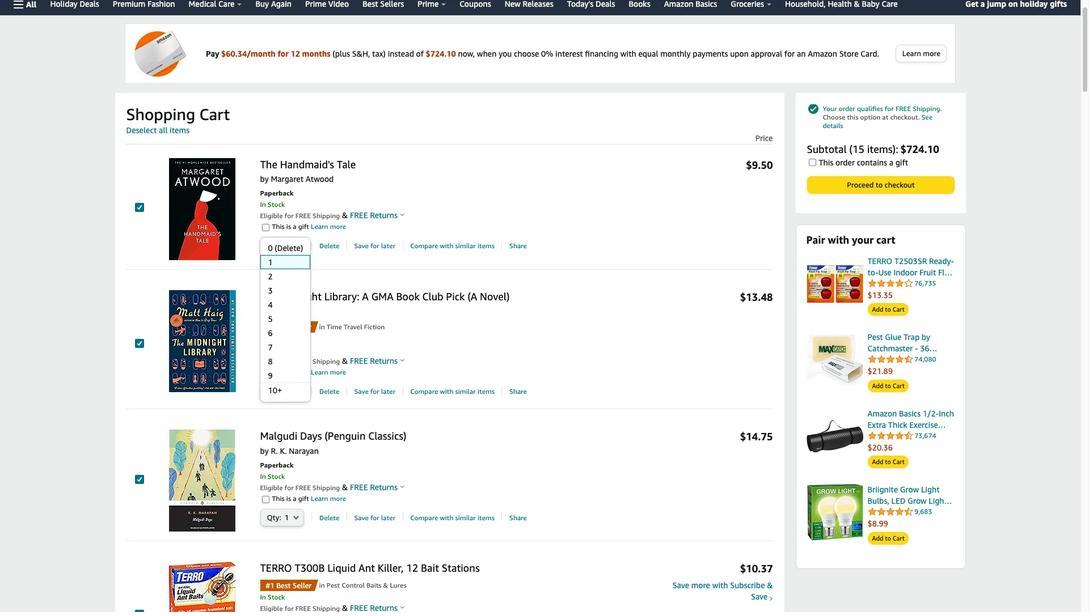 Task type: vqa. For each thing, say whether or not it's contained in the screenshot.
tax)
yes



Task type: locate. For each thing, give the bounding box(es) containing it.
$14.75
[[740, 431, 773, 443]]

2
[[268, 272, 273, 282]]

0 vertical spatial checkbox image
[[135, 203, 144, 213]]

this down subtotal
[[819, 158, 834, 167]]

2 vertical spatial share
[[510, 514, 527, 523]]

share link
[[510, 242, 527, 251], [510, 388, 527, 397], [510, 514, 527, 523]]

this is a gift learn more up delete the handmaid&#39;s tale submit
[[272, 223, 346, 231]]

2 add to cart submit from the top
[[869, 381, 909, 392]]

dropdown image up 1 link
[[294, 244, 299, 248]]

add to cart down the $8.99
[[873, 535, 905, 542]]

0 vertical spatial eligible
[[260, 212, 283, 220]]

0 vertical spatial qty: 1
[[267, 241, 289, 251]]

share
[[510, 242, 527, 251], [510, 388, 527, 396], [510, 514, 527, 523]]

this down r.
[[272, 495, 285, 503]]

0 vertical spatial with
[[621, 49, 637, 58]]

0
[[268, 244, 273, 253]]

to down $13.35 at the top of page
[[886, 306, 892, 314]]

& down the malgudi days (penguin classics) by r. k. narayan
[[342, 483, 348, 493]]

1 horizontal spatial amazon
[[868, 409, 897, 419]]

checkout
[[885, 180, 915, 190]]

amazon right an at the right of page
[[808, 49, 838, 58]]

cart for $13.35
[[893, 306, 905, 314]]

in inside #1 best seller in pest control baits & lures in stock
[[260, 594, 266, 602]]

free returns up save for later the midnight library: a gma book club pick (a novel) submit
[[348, 357, 398, 366]]

add to cart submit down "$21.89"
[[869, 381, 909, 392]]

save more with subscribe & save link
[[673, 581, 773, 602]]

1 vertical spatial popover image
[[401, 486, 405, 489]]

4 add to cart from the top
[[873, 535, 905, 542]]

seller for #1 best seller in time travel fiction paperback in stock
[[293, 323, 312, 332]]

cart right shopping
[[199, 105, 230, 124]]

2 vertical spatial by
[[260, 447, 269, 456]]

in inside #1 best seller in time travel fiction paperback in stock
[[319, 323, 325, 332]]

Delete The Midnight Library: A GMA Book Club Pick (A Novel) submit
[[319, 388, 340, 397]]

an
[[797, 49, 806, 58]]

2 vertical spatial with
[[713, 581, 728, 591]]

0 vertical spatial $724.10
[[426, 49, 456, 58]]

instead
[[388, 49, 414, 58]]

2 in from the top
[[319, 582, 325, 590]]

0 vertical spatial free returns button
[[348, 210, 405, 222]]

add to cart submit for $8.99
[[869, 533, 909, 545]]

in down terro
[[260, 594, 266, 602]]

the midnight library: a gma book club pick (a novel) link
[[260, 291, 664, 304]]

free right at
[[896, 104, 911, 113]]

2 learn more link from the top
[[309, 369, 346, 377]]

to down the $8.99
[[886, 535, 892, 542]]

#1 inside #1 best seller in time travel fiction paperback in stock
[[266, 323, 275, 332]]

by left the margaret
[[260, 174, 269, 184]]

shipping down #1 best seller in time travel fiction paperback in stock
[[313, 358, 340, 366]]

1 vertical spatial checkbox image
[[135, 339, 144, 349]]

1 best from the top
[[276, 323, 291, 332]]

2 this is a gift learn more from the top
[[272, 369, 346, 377]]

a up dropdown icon
[[293, 369, 297, 377]]

1 vertical spatial the
[[260, 291, 278, 303]]

a
[[362, 291, 369, 303]]

0 (delete) link
[[260, 241, 311, 256]]

0 vertical spatial learn more link
[[309, 223, 346, 231]]

1 vertical spatial dropdown image
[[294, 516, 299, 520]]

1 popover image from the top
[[401, 214, 405, 216]]

1 vertical spatial #1
[[266, 582, 275, 591]]

0 vertical spatial seller
[[293, 323, 312, 332]]

& right baits
[[383, 582, 388, 590]]

2 stock from the top
[[268, 346, 285, 355]]

lures
[[390, 582, 407, 590]]

1 this is a gift learn more from the top
[[272, 223, 346, 231]]

Compare with similar items Malgudi Days (Penguin Classics) submit
[[410, 514, 495, 523]]

1 returns from the top
[[370, 211, 398, 220]]

2 paperback from the top
[[260, 335, 294, 344]]

1 vertical spatial paperback
[[260, 335, 294, 344]]

paperback down 5
[[260, 335, 294, 344]]

add to cart submit for $13.35
[[869, 304, 909, 316]]

2 free returns button from the top
[[348, 356, 405, 367]]

2 vertical spatial 1
[[285, 514, 289, 523]]

0 vertical spatial free returns
[[348, 211, 398, 220]]

$21.89
[[868, 367, 893, 377]]

narayan
[[289, 447, 319, 456]]

more
[[924, 49, 941, 58], [330, 223, 346, 231], [330, 369, 346, 377], [330, 495, 346, 503], [692, 581, 711, 591]]

& down tale
[[342, 211, 348, 220]]

1 option
[[260, 256, 311, 270]]

list box
[[260, 241, 311, 398]]

to for $20.36
[[886, 459, 892, 466]]

checkbox image
[[135, 476, 144, 485], [135, 610, 144, 613]]

2 share link from the top
[[510, 388, 527, 397]]

learn more button
[[897, 45, 947, 62]]

yoga
[[868, 432, 886, 442]]

0 vertical spatial returns
[[370, 211, 398, 220]]

with left equal
[[621, 49, 637, 58]]

1 link
[[260, 256, 311, 270]]

1 free returns from the top
[[348, 211, 398, 220]]

order inside your order qualifies for free shipping. choose this option at checkout.
[[839, 104, 856, 113]]

0 vertical spatial popover image
[[401, 359, 405, 362]]

2 the from the top
[[260, 291, 278, 303]]

checkbox image for the midnight library: a gma book club pick (a novel)
[[135, 339, 144, 349]]

free returns for (penguin
[[348, 483, 398, 493]]

1 horizontal spatial save
[[751, 593, 768, 602]]

3 returns from the top
[[370, 483, 398, 493]]

returns
[[370, 211, 398, 220], [370, 357, 398, 366], [370, 483, 398, 493]]

eligible down the 7
[[260, 358, 283, 366]]

pest glue trap by catchmaster - 36 boards pre-baited, ready to use indoors. rodent mouse rat insect sticky adhesive simple ea image
[[807, 332, 864, 389]]

$724.10
[[426, 49, 456, 58], [901, 143, 940, 156]]

$724.10 right of
[[426, 49, 456, 58]]

1 #1 from the top
[[266, 323, 275, 332]]

learn up 'delete the midnight library: a gma book club pick (a novel)' submit
[[311, 369, 328, 377]]

1 vertical spatial free returns button
[[348, 356, 405, 367]]

0 vertical spatial order
[[839, 104, 856, 113]]

your order qualifies for free shipping. choose this option at checkout.
[[823, 104, 942, 121]]

now,
[[458, 49, 475, 58]]

4
[[268, 300, 273, 310]]

seller down t300b
[[293, 582, 312, 591]]

paperback for malgudi
[[260, 461, 294, 470]]

in inside #1 best seller in pest control baits & lures in stock
[[319, 582, 325, 590]]

malgudi days (penguin classics), opens in a new tab image
[[151, 430, 253, 533]]

1 vertical spatial share
[[510, 388, 527, 396]]

0 vertical spatial amazon
[[808, 49, 838, 58]]

free returns button up save for later malgudi days (penguin classics) 'submit'
[[348, 482, 405, 494]]

stock down terro
[[268, 594, 285, 602]]

2 add from the top
[[873, 382, 884, 390]]

the inside the midnight library: a gma book club pick (a novel) by matt haig
[[260, 291, 278, 303]]

None checkbox
[[262, 224, 269, 232], [262, 496, 269, 504], [262, 224, 269, 232], [262, 496, 269, 504]]

library:
[[325, 291, 360, 303]]

1 checkbox image from the top
[[135, 476, 144, 485]]

2 vertical spatial free returns
[[348, 483, 398, 493]]

to for $21.89
[[886, 382, 892, 390]]

4 add from the top
[[873, 535, 884, 542]]

is for handmaid's
[[287, 223, 291, 231]]

8
[[268, 357, 273, 367]]

in
[[260, 201, 266, 209], [260, 346, 266, 355], [260, 473, 266, 481], [260, 594, 266, 602]]

1 by from the top
[[260, 174, 269, 184]]

0 vertical spatial #1
[[266, 323, 275, 332]]

add to cart for $21.89
[[873, 382, 905, 390]]

s&h,
[[352, 49, 370, 58]]

checkout.
[[891, 113, 920, 121]]

1 qty: 1 from the top
[[267, 241, 289, 251]]

gift up dropdown icon
[[298, 369, 309, 377]]

4 in from the top
[[260, 594, 266, 602]]

1 vertical spatial this is a gift learn more
[[272, 369, 346, 377]]

learn more link up delete the handmaid&#39;s tale submit
[[309, 223, 346, 231]]

shopping
[[126, 105, 195, 124]]

when
[[477, 49, 497, 58]]

1 vertical spatial 12
[[406, 563, 418, 575]]

2 link
[[260, 270, 311, 284]]

1 vertical spatial seller
[[293, 582, 312, 591]]

0 vertical spatial best
[[276, 323, 291, 332]]

best for #1 best seller in pest control baits & lures in stock
[[276, 582, 291, 591]]

add for $20.36
[[873, 459, 884, 466]]

returns up save for later malgudi days (penguin classics) 'submit'
[[370, 483, 398, 493]]

3 free returns button from the top
[[348, 482, 405, 494]]

choose
[[823, 113, 846, 121]]

0 horizontal spatial $724.10
[[426, 49, 456, 58]]

qty:
[[267, 241, 281, 251], [267, 387, 281, 396], [261, 510, 278, 520], [267, 514, 281, 523]]

2 paperback in stock from the top
[[260, 461, 294, 481]]

the handmaid's tale link
[[260, 158, 664, 172]]

dropdown image
[[294, 244, 299, 248], [294, 516, 299, 520]]

2 vertical spatial eligible for free shipping
[[260, 484, 340, 493]]

in down "malgudi" on the bottom
[[260, 473, 266, 481]]

add to cart down $13.35 at the top of page
[[873, 306, 905, 314]]

add to cart down $20.36
[[873, 459, 905, 466]]

1 vertical spatial paperback in stock
[[260, 461, 294, 481]]

eligible up the 0
[[260, 212, 283, 220]]

order right 'your'
[[839, 104, 856, 113]]

inch
[[939, 409, 955, 419]]

the handmaid's tale, opens in a new tab image
[[151, 158, 253, 261]]

1 vertical spatial checkbox image
[[135, 610, 144, 613]]

1 share from the top
[[510, 242, 527, 251]]

days
[[300, 430, 322, 443]]

1 vertical spatial share link
[[510, 388, 527, 397]]

1 vertical spatial shipping
[[313, 358, 340, 366]]

1 horizontal spatial $724.10
[[901, 143, 940, 156]]

2 vertical spatial eligible
[[260, 484, 283, 493]]

add for $21.89
[[873, 382, 884, 390]]

1 add to cart submit from the top
[[869, 304, 909, 316]]

1 eligible from the top
[[260, 212, 283, 220]]

0 vertical spatial popover image
[[401, 214, 405, 216]]

0 vertical spatial share
[[510, 242, 527, 251]]

#1 best seller in pest control baits & lures in stock
[[260, 582, 407, 602]]

add down "$21.89"
[[873, 382, 884, 390]]

this is a gift learn more up delete malgudi days (penguin classics) submit
[[272, 495, 346, 503]]

$8.99
[[868, 520, 889, 529]]

killer,
[[378, 563, 404, 575]]

the inside the handmaid's tale by margaret atwood
[[260, 158, 278, 171]]

learn up delete malgudi days (penguin classics) submit
[[311, 495, 328, 503]]

1 vertical spatial eligible for free shipping
[[260, 358, 340, 366]]

paperback down the margaret
[[260, 189, 294, 198]]

subscribe
[[731, 581, 765, 591]]

1 vertical spatial best
[[276, 582, 291, 591]]

2 add to cart from the top
[[873, 382, 905, 390]]

1 the from the top
[[260, 158, 278, 171]]

eligible down r.
[[260, 484, 283, 493]]

0 horizontal spatial 12
[[291, 49, 300, 58]]

1 add from the top
[[873, 306, 884, 314]]

free returns up save for later the handmaid&#39;s tale submit
[[348, 211, 398, 220]]

qty: 1 up terro
[[267, 514, 289, 523]]

for inside your order qualifies for free shipping. choose this option at checkout.
[[885, 104, 894, 113]]

1 horizontal spatial with
[[713, 581, 728, 591]]

in up 0 (delete) 'link'
[[260, 201, 266, 209]]

| image
[[347, 242, 347, 250], [502, 242, 503, 250], [312, 388, 312, 396], [347, 388, 347, 396], [403, 388, 403, 396], [403, 514, 403, 522]]

1 in from the top
[[319, 323, 325, 332]]

1 paperback from the top
[[260, 189, 294, 198]]

to right proceed
[[876, 180, 883, 190]]

0 horizontal spatial with
[[621, 49, 637, 58]]

(plus
[[333, 49, 350, 58]]

2 vertical spatial learn more link
[[309, 495, 346, 503]]

gift down 'narayan'
[[298, 495, 309, 503]]

3 is from the top
[[287, 495, 291, 503]]

0 vertical spatial eligible for free shipping
[[260, 212, 340, 220]]

3 paperback from the top
[[260, 461, 294, 470]]

amazon inside amazon basics 1/2-inch extra thick exercise yoga mat
[[868, 409, 897, 419]]

share for narayan
[[510, 514, 527, 523]]

gift for 2nd learn more 'link' from the top
[[298, 369, 309, 377]]

paperback in stock down the margaret
[[260, 189, 294, 209]]

73,674
[[915, 432, 937, 440]]

gift up '(delete)'
[[298, 223, 309, 231]]

popover image
[[401, 214, 405, 216], [401, 486, 405, 489]]

free returns up save for later malgudi days (penguin classics) 'submit'
[[348, 483, 398, 493]]

club
[[423, 291, 444, 303]]

0 vertical spatial is
[[287, 223, 291, 231]]

3 by from the top
[[260, 447, 269, 456]]

basics
[[900, 409, 921, 419]]

paperback in stock down r.
[[260, 461, 294, 481]]

0 vertical spatial this is a gift learn more
[[272, 223, 346, 231]]

of
[[416, 49, 424, 58]]

74,080 link
[[868, 354, 937, 366]]

1 popover image from the top
[[401, 359, 405, 362]]

2 share from the top
[[510, 388, 527, 396]]

3
[[268, 286, 273, 296]]

returns up save for later the handmaid&#39;s tale submit
[[370, 211, 398, 220]]

3 add to cart submit from the top
[[869, 457, 909, 468]]

learn more link for days
[[309, 495, 346, 503]]

1 vertical spatial is
[[287, 369, 291, 377]]

cart
[[199, 105, 230, 124], [893, 306, 905, 314], [893, 382, 905, 390], [893, 459, 905, 466], [893, 535, 905, 542]]

with inside $10.37 save more with subscribe & save
[[713, 581, 728, 591]]

dropdown image
[[294, 390, 299, 394]]

1 add to cart from the top
[[873, 306, 905, 314]]

dropdown image left delete malgudi days (penguin classics) submit
[[294, 516, 299, 520]]

1 is from the top
[[287, 223, 291, 231]]

1 vertical spatial order
[[836, 158, 855, 167]]

learn more link up 'delete the midnight library: a gma book club pick (a novel)' submit
[[309, 369, 346, 377]]

2 vertical spatial is
[[287, 495, 291, 503]]

payments
[[693, 49, 728, 58]]

9 link
[[260, 369, 311, 383]]

add to cart submit down the $8.99
[[869, 533, 909, 545]]

cart down $20.36 link on the right bottom
[[893, 459, 905, 466]]

stock down r.
[[268, 473, 285, 481]]

learn for 2nd learn more 'link' from the top
[[311, 369, 328, 377]]

add to cart submit for $20.36
[[869, 457, 909, 468]]

2 popover image from the top
[[401, 486, 405, 489]]

| image right delete malgudi days (penguin classics) submit
[[347, 514, 347, 522]]

best down terro
[[276, 582, 291, 591]]

9,683 link
[[868, 507, 933, 518]]

2 vertical spatial this is a gift learn more
[[272, 495, 346, 503]]

checkbox image
[[135, 203, 144, 213], [135, 339, 144, 349]]

popover image
[[401, 359, 405, 362], [401, 607, 405, 609]]

| image right compare with similar items the midnight library: a gma book club pick (a novel) submit
[[502, 388, 503, 396]]

checkbox image for "malgudi days (penguin classics), opens in a new tab" image
[[135, 476, 144, 485]]

amazon
[[808, 49, 838, 58], [868, 409, 897, 419]]

you
[[499, 49, 512, 58]]

0 vertical spatial by
[[260, 174, 269, 184]]

for
[[278, 49, 289, 58], [785, 49, 795, 58], [885, 104, 894, 113], [285, 212, 294, 220], [285, 358, 294, 366], [285, 484, 294, 493]]

with right pair
[[828, 234, 850, 246]]

free returns button up save for later the handmaid&#39;s tale submit
[[348, 210, 405, 222]]

free returns button up save for later the midnight library: a gma book club pick (a novel) submit
[[348, 356, 405, 367]]

1 vertical spatial with
[[828, 234, 850, 246]]

2 vertical spatial shipping
[[313, 484, 340, 493]]

12 left bait
[[406, 563, 418, 575]]

a down items):
[[890, 158, 894, 167]]

1
[[285, 241, 289, 251], [268, 258, 273, 268], [285, 514, 289, 523]]

this
[[819, 158, 834, 167], [272, 223, 285, 231], [272, 369, 285, 377], [272, 495, 285, 503]]

shopping cart deselect all items
[[126, 105, 230, 135]]

with left subscribe
[[713, 581, 728, 591]]

in for #1 best seller in pest control baits & lures in stock
[[319, 582, 325, 590]]

gma
[[372, 291, 394, 303]]

share link for narayan
[[510, 514, 527, 523]]

0 vertical spatial checkbox image
[[135, 476, 144, 485]]

3 shipping from the top
[[313, 484, 340, 493]]

returns for (penguin
[[370, 483, 398, 493]]

1 vertical spatial returns
[[370, 357, 398, 366]]

1 vertical spatial learn more link
[[309, 369, 346, 377]]

Compare with similar items The Midnight Library: A GMA Book Club Pick (A Novel) submit
[[410, 388, 495, 397]]

1 shipping from the top
[[313, 212, 340, 220]]

| image right compare with similar items malgudi days (penguin classics) submit
[[502, 514, 503, 522]]

0 vertical spatial share link
[[510, 242, 527, 251]]

12
[[291, 49, 300, 58], [406, 563, 418, 575]]

1 vertical spatial amazon
[[868, 409, 897, 419]]

1 vertical spatial $724.10
[[901, 143, 940, 156]]

is for days
[[287, 495, 291, 503]]

5 link
[[260, 312, 311, 327]]

1 vertical spatial eligible
[[260, 358, 283, 366]]

3 eligible for free shipping from the top
[[260, 484, 340, 493]]

0 vertical spatial paperback in stock
[[260, 189, 294, 209]]

1 seller from the top
[[293, 323, 312, 332]]

3 this is a gift learn more from the top
[[272, 495, 346, 503]]

stock down the margaret
[[268, 201, 285, 209]]

this up 0 (delete) 'link'
[[272, 223, 285, 231]]

paperback in stock for malgudi
[[260, 461, 294, 481]]

1 vertical spatial free returns
[[348, 357, 398, 366]]

& inside $10.37 save more with subscribe & save
[[767, 581, 773, 591]]

best
[[276, 323, 291, 332], [276, 582, 291, 591]]

0 vertical spatial shipping
[[313, 212, 340, 220]]

1 paperback in stock from the top
[[260, 189, 294, 209]]

the up the margaret
[[260, 158, 278, 171]]

(a
[[468, 291, 478, 303]]

1 checkbox image from the top
[[135, 203, 144, 213]]

best inside #1 best seller in time travel fiction paperback in stock
[[276, 323, 291, 332]]

2 seller from the top
[[293, 582, 312, 591]]

1 vertical spatial popover image
[[401, 607, 405, 609]]

| image
[[312, 242, 312, 250], [403, 242, 403, 250], [502, 388, 503, 396], [312, 514, 312, 522], [347, 514, 347, 522], [502, 514, 503, 522]]

1 vertical spatial save
[[751, 593, 768, 602]]

4 stock from the top
[[268, 594, 285, 602]]

free up 9 link
[[296, 358, 311, 366]]

| image right delete the handmaid&#39;s tale submit
[[347, 242, 347, 250]]

1 learn more link from the top
[[309, 223, 346, 231]]

Save for later The Handmaid&#39;s Tale submit
[[354, 242, 396, 251]]

handmaid's
[[280, 158, 334, 171]]

best inside #1 best seller in pest control baits & lures in stock
[[276, 582, 291, 591]]

shipping up delete the handmaid&#39;s tale submit
[[313, 212, 340, 220]]

terro
[[260, 563, 292, 575]]

3 free returns from the top
[[348, 483, 398, 493]]

5
[[268, 315, 273, 324]]

| image right save for later the handmaid&#39;s tale submit
[[403, 242, 403, 250]]

0 horizontal spatial amazon
[[808, 49, 838, 58]]

0 horizontal spatial save
[[673, 581, 690, 591]]

3 learn more link from the top
[[309, 495, 346, 503]]

is down k.
[[287, 495, 291, 503]]

0 vertical spatial the
[[260, 158, 278, 171]]

#1 inside #1 best seller in pest control baits & lures in stock
[[266, 582, 275, 591]]

2 vertical spatial paperback
[[260, 461, 294, 470]]

3 share from the top
[[510, 514, 527, 523]]

eligible for free shipping for handmaid's
[[260, 212, 340, 220]]

subtotal (15 items): $724.10
[[807, 143, 940, 156]]

returns up save for later the midnight library: a gma book club pick (a novel) submit
[[370, 357, 398, 366]]

best for #1 best seller in time travel fiction paperback in stock
[[276, 323, 291, 332]]

liquid
[[328, 563, 356, 575]]

by inside the midnight library: a gma book club pick (a novel) by matt haig
[[260, 307, 269, 316]]

$10.37
[[740, 563, 773, 576]]

exercise
[[910, 421, 939, 430]]

$21.89 link
[[868, 366, 955, 378]]

1 free returns button from the top
[[348, 210, 405, 222]]

0 vertical spatial save
[[673, 581, 690, 591]]

is up '(delete)'
[[287, 223, 291, 231]]

2 checkbox image from the top
[[135, 339, 144, 349]]

seller inside #1 best seller in pest control baits & lures in stock
[[293, 582, 312, 591]]

3 share link from the top
[[510, 514, 527, 523]]

1 vertical spatial by
[[260, 307, 269, 316]]

1 vertical spatial qty: 1
[[267, 514, 289, 523]]

3 add to cart from the top
[[873, 459, 905, 466]]

pay $60.34/month for 12 months (plus s&h, tax) instead of $724.10 now, when you choose 0% interest financing with equal monthly payments upon approval for an amazon store card.
[[206, 49, 880, 58]]

cart down $8.99 link
[[893, 535, 905, 542]]

amazon up extra
[[868, 409, 897, 419]]

2 checkbox image from the top
[[135, 610, 144, 613]]

2 qty: 1 from the top
[[267, 514, 289, 523]]

popover image for malgudi days (penguin classics)
[[401, 486, 405, 489]]

$724.10 down see
[[901, 143, 940, 156]]

2 vertical spatial free returns button
[[348, 482, 405, 494]]

this is a gift learn more for days
[[272, 495, 346, 503]]

#1 for #1 best seller in time travel fiction paperback in stock
[[266, 323, 275, 332]]

learn inside learn more button
[[903, 49, 922, 58]]

add to cart submit down $13.35 at the top of page
[[869, 304, 909, 316]]

2 by from the top
[[260, 307, 269, 316]]

0 vertical spatial in
[[319, 323, 325, 332]]

Add to Cart submit
[[869, 304, 909, 316], [869, 381, 909, 392], [869, 457, 909, 468], [869, 533, 909, 545]]

the
[[260, 158, 278, 171], [260, 291, 278, 303]]

details
[[823, 121, 844, 130]]

best right "6"
[[276, 323, 291, 332]]

3 add from the top
[[873, 459, 884, 466]]

4 add to cart submit from the top
[[869, 533, 909, 545]]

3 eligible from the top
[[260, 484, 283, 493]]

cart down $21.89 link
[[893, 382, 905, 390]]

the midnight library: a gma book club pick (a novel), opens in a new tab image
[[151, 291, 253, 393]]

cart for $21.89
[[893, 382, 905, 390]]

2 in from the top
[[260, 346, 266, 355]]

this for 2nd learn more 'link' from the top
[[272, 369, 285, 377]]

share for pick
[[510, 388, 527, 396]]

cart for $20.36
[[893, 459, 905, 466]]

1 eligible for free shipping from the top
[[260, 212, 340, 220]]

1 vertical spatial 1
[[268, 258, 273, 268]]

0 vertical spatial 1
[[285, 241, 289, 251]]

| image right save for later malgudi days (penguin classics) 'submit'
[[403, 514, 403, 522]]

price
[[756, 133, 773, 143]]

the handmaid's tale by margaret atwood
[[260, 158, 356, 184]]

tax)
[[372, 49, 386, 58]]

stock inside #1 best seller in pest control baits & lures in stock
[[268, 594, 285, 602]]

2 vertical spatial returns
[[370, 483, 398, 493]]

0 vertical spatial dropdown image
[[294, 244, 299, 248]]

stock inside #1 best seller in time travel fiction paperback in stock
[[268, 346, 285, 355]]

seller inside #1 best seller in time travel fiction paperback in stock
[[293, 323, 312, 332]]

t300b
[[295, 563, 325, 575]]

in left the 'pest'
[[319, 582, 325, 590]]

seller down haig
[[293, 323, 312, 332]]

76,735 link
[[868, 278, 937, 289]]

2 vertical spatial share link
[[510, 514, 527, 523]]

0 vertical spatial paperback
[[260, 189, 294, 198]]

stock up 8
[[268, 346, 285, 355]]

add to cart submit down $20.36
[[869, 457, 909, 468]]

returns for tale
[[370, 211, 398, 220]]

& for free returns button associated with tale
[[342, 211, 348, 220]]

2 #1 from the top
[[266, 582, 275, 591]]

eligible for malgudi
[[260, 484, 283, 493]]

add to cart down "$21.89"
[[873, 382, 905, 390]]

None checkbox
[[262, 370, 269, 378]]

the up matt at the left bottom of page
[[260, 291, 278, 303]]

a down 'narayan'
[[293, 495, 297, 503]]

2 best from the top
[[276, 582, 291, 591]]

1 vertical spatial in
[[319, 582, 325, 590]]

learn more link
[[309, 223, 346, 231], [309, 369, 346, 377], [309, 495, 346, 503]]

free inside your order qualifies for free shipping. choose this option at checkout.
[[896, 104, 911, 113]]



Task type: describe. For each thing, give the bounding box(es) containing it.
more up delete the handmaid&#39;s tale submit
[[330, 223, 346, 231]]

free up '(delete)'
[[296, 212, 311, 220]]

free returns for tale
[[348, 211, 398, 220]]

to for $8.99
[[886, 535, 892, 542]]

| image right save for later the midnight library: a gma book club pick (a novel) submit
[[403, 388, 403, 396]]

this for learn more 'link' related to handmaid's
[[272, 223, 285, 231]]

$13.35
[[868, 291, 893, 300]]

navigation navigation
[[0, 0, 1081, 15]]

free returns button for tale
[[348, 210, 405, 222]]

more inside button
[[924, 49, 941, 58]]

3 in from the top
[[260, 473, 266, 481]]

0 vertical spatial 12
[[291, 49, 300, 58]]

add to cart submit for $21.89
[[869, 381, 909, 392]]

atwood
[[306, 174, 334, 184]]

cart
[[877, 234, 896, 246]]

shipping.
[[913, 104, 942, 113]]

Save for later The Midnight Library: A GMA Book Club Pick (A Novel) submit
[[354, 388, 396, 397]]

| image right dropdown icon
[[312, 388, 312, 396]]

73,674 link
[[868, 431, 937, 442]]

(penguin
[[325, 430, 366, 443]]

to for $13.35
[[886, 306, 892, 314]]

| image left delete the handmaid&#39;s tale submit
[[312, 242, 312, 250]]

the midnight library: a gma book club pick (a novel) by matt haig
[[260, 291, 510, 316]]

card.
[[861, 49, 880, 58]]

qualifies
[[858, 104, 884, 113]]

Delete The Handmaid&#39;s Tale submit
[[319, 242, 340, 251]]

1 inside "0 (delete) 1 2 3 4 5 6 7 8 9 10+"
[[268, 258, 273, 268]]

2 eligible for free shipping from the top
[[260, 358, 340, 366]]

2 shipping from the top
[[313, 358, 340, 366]]

| image right compare with similar items the handmaid&#39;s tale submit
[[502, 242, 503, 250]]

& for free returns button associated with (penguin
[[342, 483, 348, 493]]

& for 2nd free returns button from the bottom
[[342, 357, 348, 366]]

gift up checkout
[[896, 158, 909, 167]]

(15
[[850, 143, 865, 156]]

in inside #1 best seller in time travel fiction paperback in stock
[[260, 346, 266, 355]]

this for days learn more 'link'
[[272, 495, 285, 503]]

a up '(delete)'
[[293, 223, 297, 231]]

seller for #1 best seller in pest control baits & lures in stock
[[293, 582, 312, 591]]

2 is from the top
[[287, 369, 291, 377]]

eligible for the
[[260, 212, 283, 220]]

stations
[[442, 563, 480, 575]]

matt
[[271, 307, 288, 316]]

briignite grow light bulbs, led grow light bulb a19 bulb, full spectrum, plant light bulbs e26 base, 11w grow bulb 100w equiv image
[[807, 485, 864, 542]]

$13.35 link
[[868, 290, 955, 301]]

contains
[[857, 158, 888, 167]]

your
[[852, 234, 874, 246]]

paperback inside #1 best seller in time travel fiction paperback in stock
[[260, 335, 294, 344]]

2 eligible from the top
[[260, 358, 283, 366]]

financing
[[585, 49, 619, 58]]

margaret
[[271, 174, 304, 184]]

novel)
[[480, 291, 510, 303]]

list box containing 0 (delete)
[[260, 241, 311, 398]]

checkbox image for the handmaid's tale
[[135, 203, 144, 213]]

shipping for days
[[313, 484, 340, 493]]

store
[[840, 49, 859, 58]]

see
[[922, 113, 933, 121]]

the for the midnight library: a gma book club pick (a novel)
[[260, 291, 278, 303]]

interest
[[556, 49, 583, 58]]

add for $8.99
[[873, 535, 884, 542]]

pay
[[206, 49, 219, 58]]

baits
[[367, 582, 382, 590]]

7
[[268, 343, 273, 353]]

amazon basics 1/2-inch extra thick exercise yoga mat image
[[807, 409, 864, 465]]

this is a gift learn more for handmaid's
[[272, 223, 346, 231]]

amazon store card image
[[133, 30, 186, 78]]

upon
[[731, 49, 749, 58]]

more up 'delete the midnight library: a gma book club pick (a novel)' submit
[[330, 369, 346, 377]]

pair
[[807, 234, 826, 246]]

| image left delete malgudi days (penguin classics) submit
[[312, 514, 312, 522]]

travel
[[344, 323, 362, 332]]

proceed
[[847, 180, 874, 190]]

deselect all items link
[[126, 125, 190, 135]]

deselect
[[126, 125, 157, 135]]

learn more
[[903, 49, 941, 58]]

approval
[[751, 49, 783, 58]]

the for the handmaid's tale
[[260, 158, 278, 171]]

free returns button for (penguin
[[348, 482, 405, 494]]

popover image inside free returns button
[[401, 359, 405, 362]]

shipping for handmaid's
[[313, 212, 340, 220]]

add to cart for $8.99
[[873, 535, 905, 542]]

Delete Malgudi Days (Penguin Classics) submit
[[319, 514, 340, 523]]

eligible for free shipping for days
[[260, 484, 340, 493]]

order for contains
[[836, 158, 855, 167]]

Compare with similar items The Handmaid&#39;s Tale submit
[[410, 242, 495, 251]]

time
[[327, 323, 342, 332]]

more inside $10.37 save more with subscribe & save
[[692, 581, 711, 591]]

mat
[[888, 432, 902, 442]]

this
[[848, 113, 859, 121]]

cart for $8.99
[[893, 535, 905, 542]]

bait
[[421, 563, 439, 575]]

classics)
[[368, 430, 407, 443]]

alert image
[[808, 104, 819, 114]]

74,080
[[915, 356, 937, 364]]

& inside #1 best seller in pest control baits & lures in stock
[[383, 582, 388, 590]]

popover image for the handmaid's tale
[[401, 214, 405, 216]]

$20.36
[[868, 443, 893, 453]]

book
[[396, 291, 420, 303]]

pick
[[446, 291, 465, 303]]

terro t300b liquid ant killer, 12 bait stations, opens in a new tab image
[[151, 563, 253, 613]]

add to cart for $13.35
[[873, 306, 905, 314]]

paperback for the
[[260, 189, 294, 198]]

1 horizontal spatial 12
[[406, 563, 418, 575]]

all
[[159, 125, 168, 135]]

add for $13.35
[[873, 306, 884, 314]]

3 stock from the top
[[268, 473, 285, 481]]

1 dropdown image from the top
[[294, 244, 299, 248]]

equal
[[639, 49, 659, 58]]

choose
[[514, 49, 539, 58]]

amazon basics 1/2-inch extra thick exercise yoga mat
[[868, 409, 955, 442]]

0%
[[541, 49, 554, 58]]

your
[[823, 104, 837, 113]]

paperback in stock for the
[[260, 189, 294, 209]]

share link for pick
[[510, 388, 527, 397]]

1 in from the top
[[260, 201, 266, 209]]

This order contains a gift checkbox
[[809, 159, 816, 166]]

gift for learn more 'link' related to handmaid's
[[298, 223, 309, 231]]

in for #1 best seller in time travel fiction paperback in stock
[[319, 323, 325, 332]]

shopping cart main content
[[115, 23, 966, 613]]

Save for later Malgudi Days (Penguin Classics) submit
[[354, 514, 396, 523]]

#1 best seller in time travel fiction paperback in stock
[[260, 323, 385, 355]]

proceed to checkout
[[847, 180, 915, 190]]

9
[[268, 371, 273, 381]]

malgudi days (penguin classics) link
[[260, 430, 664, 444]]

$20.36 link
[[868, 443, 955, 454]]

$10.37 save more with subscribe & save
[[673, 563, 773, 602]]

76,735
[[915, 279, 937, 288]]

2 returns from the top
[[370, 357, 398, 366]]

3 link
[[260, 284, 311, 298]]

add to cart for $20.36
[[873, 459, 905, 466]]

checkbox image for terro t300b liquid ant killer, 12 bait stations, opens in a new tab image
[[135, 610, 144, 613]]

#1 for #1 best seller in pest control baits & lures in stock
[[266, 582, 275, 591]]

ant
[[359, 563, 375, 575]]

order for qualifies
[[839, 104, 856, 113]]

1 share link from the top
[[510, 242, 527, 251]]

see details
[[823, 113, 933, 130]]

learn more link for handmaid's
[[309, 223, 346, 231]]

learn for learn more 'link' related to handmaid's
[[311, 223, 328, 231]]

malgudi days (penguin classics) by r. k. narayan
[[260, 430, 407, 456]]

2 horizontal spatial with
[[828, 234, 850, 246]]

1 stock from the top
[[268, 201, 285, 209]]

fiction
[[364, 323, 385, 332]]

this order contains a gift
[[819, 158, 909, 167]]

gift for days learn more 'link'
[[298, 495, 309, 503]]

free down 'narayan'
[[296, 484, 311, 493]]

extra
[[868, 421, 887, 430]]

2 dropdown image from the top
[[294, 516, 299, 520]]

none checkbox inside shopping cart main content
[[262, 370, 269, 378]]

Proceed to checkout submit
[[808, 177, 954, 194]]

free down travel
[[350, 357, 368, 366]]

$8.99 link
[[868, 519, 955, 530]]

2 free returns from the top
[[348, 357, 398, 366]]

learn for days learn more 'link'
[[311, 495, 328, 503]]

at
[[883, 113, 889, 121]]

2 popover image from the top
[[401, 607, 405, 609]]

r.
[[271, 447, 278, 456]]

see details link
[[823, 113, 933, 130]]

free up save for later the handmaid&#39;s tale submit
[[350, 211, 368, 220]]

terro t2503sr ready-to-use indoor fruit fly killer and trap with built in window - 4 traps + 180 day lure supply image
[[807, 256, 864, 313]]

by inside the handmaid's tale by margaret atwood
[[260, 174, 269, 184]]

1/2-
[[923, 409, 939, 419]]

cart inside shopping cart deselect all items
[[199, 105, 230, 124]]

subtotal
[[807, 143, 847, 156]]

tale
[[337, 158, 356, 171]]

by inside the malgudi days (penguin classics) by r. k. narayan
[[260, 447, 269, 456]]

midnight
[[280, 291, 322, 303]]

| image right 'delete the midnight library: a gma book club pick (a novel)' submit
[[347, 388, 347, 396]]

more up delete malgudi days (penguin classics) submit
[[330, 495, 346, 503]]

free up save for later malgudi days (penguin classics) 'submit'
[[350, 483, 368, 493]]

terro t300b liquid ant killer, 12 bait stations link
[[260, 563, 664, 576]]



